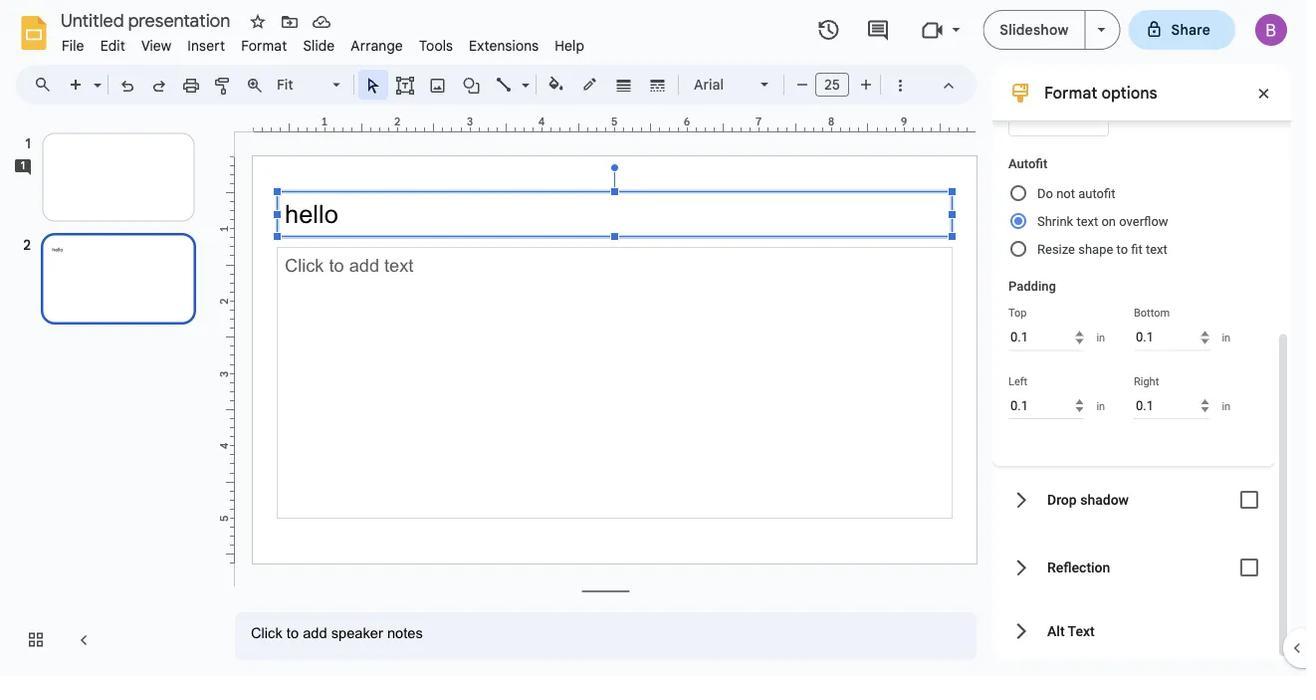 Task type: locate. For each thing, give the bounding box(es) containing it.
Top padding, measured in inches. Value must be between 0 and 0.4013 text field
[[1009, 324, 1084, 351]]

option
[[613, 71, 636, 99], [647, 71, 670, 99]]

arial
[[694, 76, 724, 93]]

Font size text field
[[817, 73, 849, 97]]

in
[[1097, 332, 1106, 344], [1223, 332, 1231, 344], [1097, 400, 1106, 412], [1223, 400, 1231, 412]]

format options
[[1045, 83, 1158, 103]]

fill color: transparent image
[[545, 71, 568, 97]]

0 horizontal spatial option
[[613, 71, 636, 99]]

menu bar inside menu bar banner
[[54, 26, 593, 59]]

alt text tab
[[993, 602, 1276, 660]]

in for bottom
[[1223, 332, 1231, 344]]

fit
[[1132, 242, 1143, 257]]

Left padding, measured in inches. Value must be between 0 and 9.0933 text field
[[1009, 392, 1084, 419]]

drop
[[1048, 492, 1078, 508]]

arrange menu item
[[343, 34, 411, 57]]

in for left
[[1097, 400, 1106, 412]]

Toggle reflection checkbox
[[1230, 548, 1270, 588]]

share
[[1172, 21, 1211, 38]]

text
[[1077, 214, 1099, 229], [1147, 242, 1168, 257]]

shrink text on overflow
[[1038, 214, 1169, 229]]

1 horizontal spatial option
[[647, 71, 670, 99]]

format inside menu item
[[241, 37, 287, 54]]

arial option
[[694, 71, 749, 99]]

format up none on the right top of page
[[1045, 83, 1098, 103]]

2 option from the left
[[647, 71, 670, 99]]

file menu item
[[54, 34, 92, 57]]

0 vertical spatial text
[[1077, 214, 1099, 229]]

Shrink text on overflow radio
[[1009, 207, 1262, 235]]

Toggle shadow checkbox
[[1230, 480, 1270, 520]]

toggle reflection image
[[1230, 548, 1270, 588]]

extensions
[[469, 37, 539, 54]]

in right top padding, measured in inches. value must be between 0 and 0.4013 text box
[[1097, 332, 1106, 344]]

option left arial
[[647, 71, 670, 99]]

navigation
[[0, 113, 219, 676]]

format inside section
[[1045, 83, 1098, 103]]

in right right padding, measured in inches. value must be between 0 and 9.0933 text field
[[1223, 400, 1231, 412]]

0 vertical spatial format
[[241, 37, 287, 54]]

menu bar containing file
[[54, 26, 593, 59]]

0 horizontal spatial format
[[241, 37, 287, 54]]

border color: transparent image
[[579, 71, 602, 97]]

right
[[1135, 375, 1160, 388]]

Zoom text field
[[274, 71, 330, 99]]

alt
[[1048, 623, 1065, 639]]

shape
[[1079, 242, 1114, 257]]

do not autofit
[[1038, 186, 1116, 201]]

not
[[1057, 186, 1076, 201]]

0 horizontal spatial text
[[1077, 214, 1099, 229]]

1 horizontal spatial format
[[1045, 83, 1098, 103]]

shape image
[[461, 71, 484, 99]]

in right bottom padding, measured in inches. value must be between 0 and 0.4013 text field
[[1223, 332, 1231, 344]]

arrange
[[351, 37, 403, 54]]

menu bar
[[54, 26, 593, 59]]

to
[[1117, 242, 1129, 257]]

format for format
[[241, 37, 287, 54]]

text left on
[[1077, 214, 1099, 229]]

1 horizontal spatial text
[[1147, 242, 1168, 257]]

option right border color: transparent image
[[613, 71, 636, 99]]

format
[[241, 37, 287, 54], [1045, 83, 1098, 103]]

text right fit
[[1147, 242, 1168, 257]]

slide
[[303, 37, 335, 54]]

insert image image
[[427, 71, 450, 99]]

on
[[1102, 214, 1117, 229]]

tools menu item
[[411, 34, 461, 57]]

help
[[555, 37, 585, 54]]

insert
[[188, 37, 225, 54]]

tools
[[419, 37, 453, 54]]

auto fit type option group
[[1009, 179, 1262, 271]]

1 option from the left
[[613, 71, 636, 99]]

1 vertical spatial format
[[1045, 83, 1098, 103]]

format down star option
[[241, 37, 287, 54]]

new slide with layout image
[[89, 72, 102, 79]]

in right left padding, measured in inches. value must be between 0 and 9.0933 text field
[[1097, 400, 1106, 412]]

shadow
[[1081, 492, 1130, 508]]

edit
[[100, 37, 125, 54]]



Task type: describe. For each thing, give the bounding box(es) containing it.
toggle shadow image
[[1230, 480, 1270, 520]]

slideshow
[[1000, 21, 1069, 38]]

left
[[1009, 375, 1028, 388]]

do
[[1038, 186, 1054, 201]]

file
[[62, 37, 84, 54]]

menu bar banner
[[0, 0, 1308, 676]]

top
[[1009, 307, 1028, 319]]

view
[[141, 37, 172, 54]]

bottom
[[1135, 307, 1171, 319]]

slide menu item
[[295, 34, 343, 57]]

autofit
[[1079, 186, 1116, 201]]

main toolbar
[[59, 70, 916, 102]]

share button
[[1129, 10, 1236, 50]]

autofit
[[1009, 156, 1048, 171]]

Resize shape to fit text radio
[[1009, 235, 1262, 263]]

reflection
[[1048, 560, 1111, 576]]

padding
[[1009, 279, 1057, 294]]

format options application
[[0, 0, 1308, 676]]

navigation inside format options application
[[0, 113, 219, 676]]

Right padding, measured in inches. Value must be between 0 and 9.0933 text field
[[1135, 392, 1210, 419]]

Font size field
[[816, 73, 858, 102]]

in for top
[[1097, 332, 1106, 344]]

resize
[[1038, 242, 1076, 257]]

slideshow button
[[984, 10, 1086, 50]]

reflection tab
[[993, 534, 1276, 602]]

format menu item
[[233, 34, 295, 57]]

Menus field
[[25, 71, 69, 99]]

resize shape to fit text
[[1038, 242, 1168, 257]]

Rename text field
[[54, 8, 242, 32]]

presentation options image
[[1098, 28, 1106, 32]]

none option
[[1018, 106, 1051, 126]]

drop shadow tab
[[993, 466, 1276, 534]]

format for format options
[[1045, 83, 1098, 103]]

in for right
[[1223, 400, 1231, 412]]

shrink
[[1038, 214, 1074, 229]]

none
[[1018, 107, 1051, 124]]

edit menu item
[[92, 34, 133, 57]]

options
[[1102, 83, 1158, 103]]

insert menu item
[[180, 34, 233, 57]]

text
[[1068, 623, 1095, 639]]

view menu item
[[133, 34, 180, 57]]

extensions menu item
[[461, 34, 547, 57]]

Do not autofit radio
[[1009, 179, 1262, 207]]

alt text
[[1048, 623, 1095, 639]]

Bottom padding, measured in inches. Value must be between 0 and 0.4013 text field
[[1135, 324, 1210, 351]]

drop shadow
[[1048, 492, 1130, 508]]

Star checkbox
[[244, 8, 272, 36]]

1 vertical spatial text
[[1147, 242, 1168, 257]]

help menu item
[[547, 34, 593, 57]]

overflow
[[1120, 214, 1169, 229]]

Zoom field
[[271, 71, 350, 100]]

format options section
[[993, 0, 1292, 660]]



Task type: vqa. For each thing, say whether or not it's contained in the screenshot.
Left in
yes



